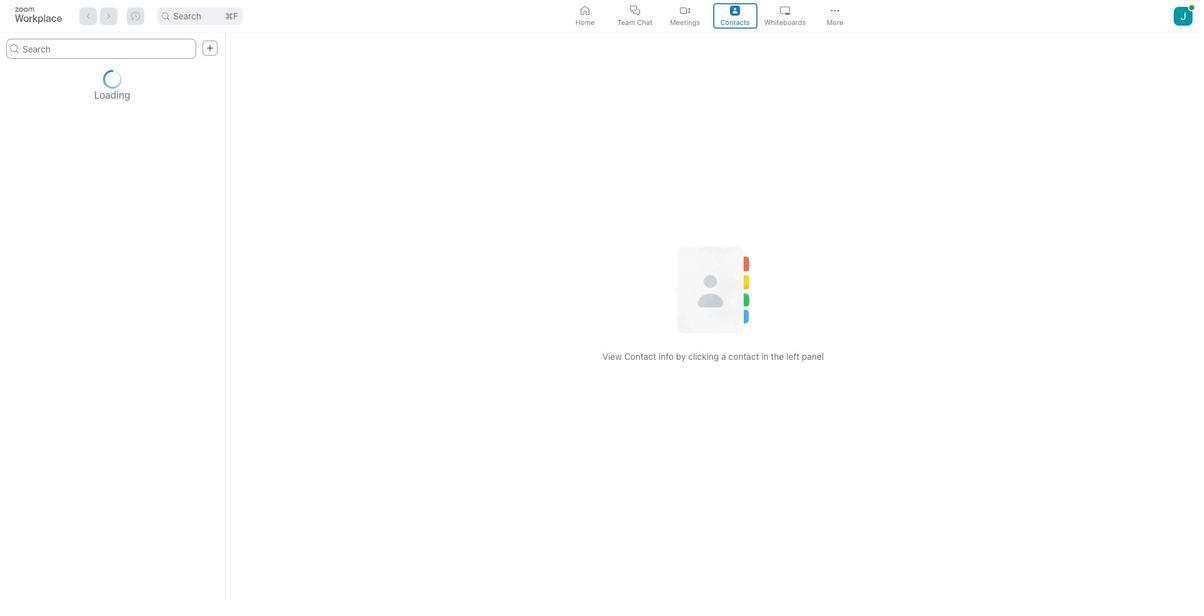 Task type: locate. For each thing, give the bounding box(es) containing it.
magnifier image
[[162, 12, 169, 20], [10, 44, 19, 53]]

1 horizontal spatial magnifier image
[[162, 12, 169, 20]]

0 horizontal spatial magnifier image
[[10, 44, 19, 53]]

0 vertical spatial magnifier image
[[162, 12, 169, 20]]

tab list
[[562, 2, 862, 30]]

0 horizontal spatial magnifier image
[[10, 44, 19, 53]]

magnifier image
[[162, 12, 169, 20], [10, 44, 19, 53]]

online image
[[1189, 5, 1194, 10], [1189, 5, 1194, 10]]

tab panel
[[0, 33, 1200, 599]]

1 vertical spatial magnifier image
[[10, 44, 19, 53]]

1 vertical spatial magnifier image
[[10, 44, 19, 53]]

plus small image
[[206, 44, 214, 53], [206, 44, 214, 53]]



Task type: describe. For each thing, give the bounding box(es) containing it.
0 vertical spatial magnifier image
[[162, 12, 169, 20]]

Search text field
[[6, 39, 196, 59]]

1 horizontal spatial magnifier image
[[162, 12, 169, 20]]



Task type: vqa. For each thing, say whether or not it's contained in the screenshot.
project owner: dirk hardpeck image
no



